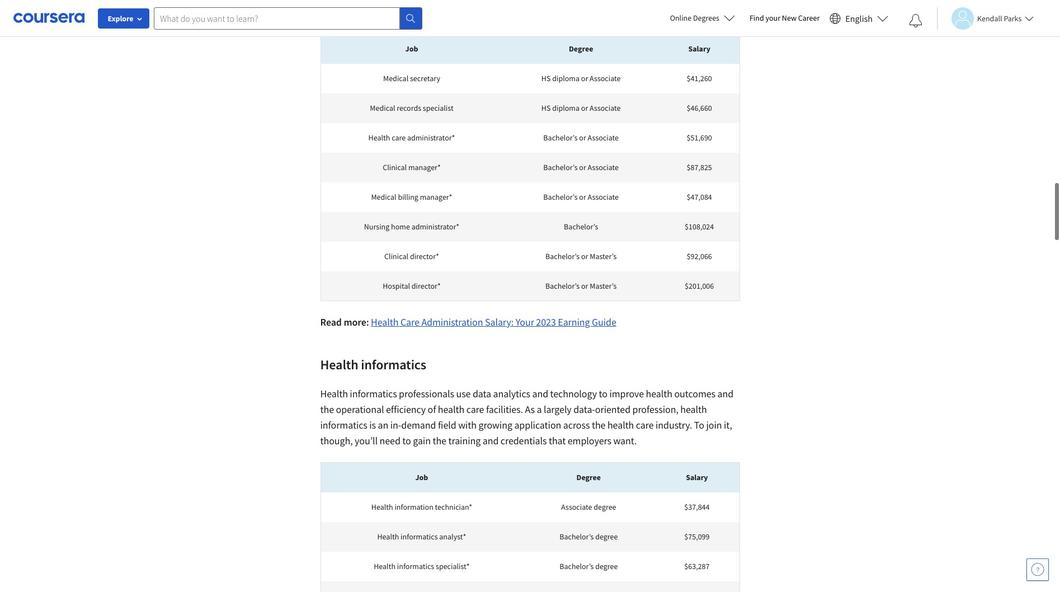 Task type: vqa. For each thing, say whether or not it's contained in the screenshot.
Master of Science in Information Systems
no



Task type: locate. For each thing, give the bounding box(es) containing it.
of
[[428, 403, 436, 416]]

0 vertical spatial diploma
[[553, 73, 580, 83]]

largely
[[544, 403, 572, 416]]

clinical up hospital
[[385, 251, 409, 261]]

to left gain
[[403, 434, 411, 447]]

guide
[[592, 316, 617, 329]]

care
[[401, 316, 420, 329]]

1 vertical spatial bachelor's or master's
[[546, 281, 617, 291]]

1 bachelor's or associate from the top
[[544, 133, 619, 143]]

diploma for medical secretary
[[553, 73, 580, 83]]

2 vertical spatial the
[[433, 434, 447, 447]]

or for $51,690
[[580, 133, 586, 143]]

want.
[[614, 434, 637, 447]]

demand
[[402, 419, 436, 432]]

0 vertical spatial director*
[[410, 251, 439, 261]]

job up health information technician*
[[416, 473, 428, 483]]

growing
[[479, 419, 513, 432]]

informatics up health informatics specialist*
[[401, 532, 438, 542]]

informatics for health informatics analyst*
[[401, 532, 438, 542]]

0 vertical spatial care
[[392, 133, 406, 143]]

1 vertical spatial clinical
[[385, 251, 409, 261]]

2 horizontal spatial and
[[718, 387, 734, 400]]

technician*
[[435, 502, 472, 512]]

2 hs from the top
[[542, 103, 551, 113]]

informatics for health informatics
[[361, 356, 427, 373]]

health informatics professionals use data analytics and technology to improve health outcomes and the operational efficiency of health care facilities. as a largely data-oriented profession, health informatics is an in-demand field with growing application across the health care industry. to join it, though, you'll need to gain the training and credentials that employers want.
[[320, 387, 734, 447]]

health inside health informatics professionals use data analytics and technology to improve health outcomes and the operational efficiency of health care facilities. as a largely data-oriented profession, health informatics is an in-demand field with growing application across the health care industry. to join it, though, you'll need to gain the training and credentials that employers want.
[[320, 387, 348, 400]]

$37,844
[[685, 502, 710, 512]]

bachelor's for clinical director*
[[546, 251, 580, 261]]

degree
[[594, 502, 617, 512], [596, 532, 618, 542], [596, 561, 618, 571]]

1 vertical spatial salary
[[686, 473, 708, 483]]

2 vertical spatial degree
[[596, 561, 618, 571]]

earning
[[558, 316, 590, 329]]

None search field
[[154, 7, 423, 29]]

clinical
[[383, 162, 407, 172], [385, 251, 409, 261]]

1 vertical spatial bachelor's degree
[[560, 561, 618, 571]]

efficiency
[[386, 403, 426, 416]]

the down "field" at the left bottom of the page
[[433, 434, 447, 447]]

more:
[[344, 316, 369, 329]]

home
[[391, 222, 410, 232]]

health care administration salary: your 2023 earning guide link
[[371, 316, 617, 329]]

find your new career
[[750, 13, 820, 23]]

manager*
[[409, 162, 441, 172], [420, 192, 453, 202]]

care down records
[[392, 133, 406, 143]]

health up "want."
[[608, 419, 634, 432]]

health for health informatics specialist*
[[374, 561, 396, 571]]

nursing home administrator*
[[364, 222, 460, 232]]

2 master's from the top
[[590, 281, 617, 291]]

administrator* for health care administrator*
[[407, 133, 455, 143]]

and up a at the bottom right
[[533, 387, 549, 400]]

1 master's from the top
[[590, 251, 617, 261]]

secretary
[[410, 73, 440, 83]]

health for health information technician*
[[372, 502, 393, 512]]

0 vertical spatial clinical
[[383, 162, 407, 172]]

join
[[707, 419, 722, 432]]

director*
[[410, 251, 439, 261], [412, 281, 441, 291]]

diploma
[[553, 73, 580, 83], [553, 103, 580, 113]]

1 vertical spatial degree
[[596, 532, 618, 542]]

nursing
[[364, 222, 390, 232]]

$46,660
[[687, 103, 712, 113]]

3 bachelor's or associate from the top
[[544, 192, 619, 202]]

2 hs diploma or associate from the top
[[542, 103, 621, 113]]

health up 'profession,'
[[646, 387, 673, 400]]

degree for degree
[[577, 473, 601, 483]]

or for $92,066
[[582, 251, 589, 261]]

2 horizontal spatial the
[[592, 419, 606, 432]]

medical for medical billing manager*
[[371, 192, 397, 202]]

medical left records
[[370, 103, 395, 113]]

informatics
[[361, 356, 427, 373], [350, 387, 397, 400], [320, 419, 368, 432], [401, 532, 438, 542], [397, 561, 434, 571]]

health left 'care'
[[371, 316, 399, 329]]

1 bachelor's or master's from the top
[[546, 251, 617, 261]]

1 bachelor's degree from the top
[[560, 532, 618, 542]]

0 vertical spatial salary
[[689, 44, 711, 54]]

2 vertical spatial bachelor's or associate
[[544, 192, 619, 202]]

bachelor's or master's for $92,066
[[546, 251, 617, 261]]

master's for $201,006
[[590, 281, 617, 291]]

0 vertical spatial hs diploma or associate
[[542, 73, 621, 83]]

job up "medical secretary"
[[406, 44, 418, 54]]

health
[[369, 133, 390, 143], [371, 316, 399, 329], [320, 356, 359, 373], [320, 387, 348, 400], [372, 502, 393, 512], [378, 532, 399, 542], [374, 561, 396, 571]]

0 horizontal spatial care
[[392, 133, 406, 143]]

bachelor's or associate for manager*
[[544, 192, 619, 202]]

health
[[646, 387, 673, 400], [438, 403, 465, 416], [681, 403, 707, 416], [608, 419, 634, 432]]

or
[[581, 73, 588, 83], [581, 103, 588, 113], [580, 133, 586, 143], [580, 162, 586, 172], [580, 192, 586, 202], [582, 251, 589, 261], [582, 281, 589, 291]]

0 vertical spatial medical
[[383, 73, 409, 83]]

new
[[782, 13, 797, 23]]

director* for clinical director*
[[410, 251, 439, 261]]

health left information
[[372, 502, 393, 512]]

0 vertical spatial degree
[[569, 44, 594, 54]]

medical
[[383, 73, 409, 83], [370, 103, 395, 113], [371, 192, 397, 202]]

medical left secretary
[[383, 73, 409, 83]]

0 vertical spatial manager*
[[409, 162, 441, 172]]

the
[[320, 403, 334, 416], [592, 419, 606, 432], [433, 434, 447, 447]]

master's
[[590, 251, 617, 261], [590, 281, 617, 291]]

director* right hospital
[[412, 281, 441, 291]]

clinical manager*
[[383, 162, 441, 172]]

2 horizontal spatial care
[[636, 419, 654, 432]]

informatics up professionals
[[361, 356, 427, 373]]

0 horizontal spatial the
[[320, 403, 334, 416]]

salary for $41,260
[[689, 44, 711, 54]]

that
[[549, 434, 566, 447]]

0 vertical spatial job
[[406, 44, 418, 54]]

1 vertical spatial diploma
[[553, 103, 580, 113]]

degree
[[569, 44, 594, 54], [577, 473, 601, 483]]

2 bachelor's degree from the top
[[560, 561, 618, 571]]

2 vertical spatial care
[[636, 419, 654, 432]]

1 vertical spatial master's
[[590, 281, 617, 291]]

clinical up billing
[[383, 162, 407, 172]]

informatics for health informatics specialist*
[[397, 561, 434, 571]]

1 diploma from the top
[[553, 73, 580, 83]]

degrees
[[694, 13, 720, 23]]

clinical for clinical director*
[[385, 251, 409, 261]]

2 bachelor's or master's from the top
[[546, 281, 617, 291]]

associate degree
[[561, 502, 617, 512]]

What do you want to learn? text field
[[154, 7, 400, 29]]

administrator* for nursing home administrator*
[[412, 222, 460, 232]]

1 vertical spatial medical
[[370, 103, 395, 113]]

0 horizontal spatial to
[[403, 434, 411, 447]]

1 hs diploma or associate from the top
[[542, 73, 621, 83]]

hs diploma or associate for $41,260
[[542, 73, 621, 83]]

1 horizontal spatial and
[[533, 387, 549, 400]]

2 diploma from the top
[[553, 103, 580, 113]]

specialist
[[423, 103, 454, 113]]

1 vertical spatial director*
[[412, 281, 441, 291]]

across
[[564, 419, 590, 432]]

informatics down health informatics analyst*
[[397, 561, 434, 571]]

manager* up medical billing manager*
[[409, 162, 441, 172]]

to
[[599, 387, 608, 400], [403, 434, 411, 447]]

administrator* down specialist
[[407, 133, 455, 143]]

health down read
[[320, 356, 359, 373]]

1 vertical spatial degree
[[577, 473, 601, 483]]

hs
[[542, 73, 551, 83], [542, 103, 551, 113]]

health up operational at the bottom of the page
[[320, 387, 348, 400]]

2 bachelor's or associate from the top
[[544, 162, 619, 172]]

health down health informatics analyst*
[[374, 561, 396, 571]]

find
[[750, 13, 764, 23]]

administrator* right home on the left top of the page
[[412, 222, 460, 232]]

informatics up operational at the bottom of the page
[[350, 387, 397, 400]]

1 vertical spatial hs diploma or associate
[[542, 103, 621, 113]]

1 horizontal spatial care
[[467, 403, 484, 416]]

or for $201,006
[[582, 281, 589, 291]]

bachelor's degree for $75,099
[[560, 532, 618, 542]]

master's for $92,066
[[590, 251, 617, 261]]

0 vertical spatial bachelor's or associate
[[544, 133, 619, 143]]

care down 'profession,'
[[636, 419, 654, 432]]

or for $47,084
[[580, 192, 586, 202]]

$47,084
[[687, 192, 712, 202]]

1 vertical spatial bachelor's or associate
[[544, 162, 619, 172]]

hs diploma or associate for $46,660
[[542, 103, 621, 113]]

0 vertical spatial bachelor's degree
[[560, 532, 618, 542]]

2 vertical spatial medical
[[371, 192, 397, 202]]

salary up $41,260
[[689, 44, 711, 54]]

medical billing manager*
[[371, 192, 453, 202]]

manager* right billing
[[420, 192, 453, 202]]

health up the clinical manager*
[[369, 133, 390, 143]]

0 vertical spatial bachelor's or master's
[[546, 251, 617, 261]]

1 vertical spatial job
[[416, 473, 428, 483]]

the up employers
[[592, 419, 606, 432]]

0 vertical spatial hs
[[542, 73, 551, 83]]

hs diploma or associate
[[542, 73, 621, 83], [542, 103, 621, 113]]

and right outcomes
[[718, 387, 734, 400]]

field
[[438, 419, 457, 432]]

$51,690
[[687, 133, 712, 143]]

1 hs from the top
[[542, 73, 551, 83]]

administration
[[422, 316, 483, 329]]

as
[[525, 403, 535, 416]]

director* up hospital director*
[[410, 251, 439, 261]]

and down growing
[[483, 434, 499, 447]]

bachelor's for clinical manager*
[[544, 162, 578, 172]]

salary up $37,844
[[686, 473, 708, 483]]

job for secretary
[[406, 44, 418, 54]]

$201,006
[[685, 281, 714, 291]]

0 vertical spatial degree
[[594, 502, 617, 512]]

use
[[456, 387, 471, 400]]

specialist*
[[436, 561, 470, 571]]

1 horizontal spatial to
[[599, 387, 608, 400]]

salary for $37,844
[[686, 473, 708, 483]]

0 vertical spatial master's
[[590, 251, 617, 261]]

bachelor's or master's
[[546, 251, 617, 261], [546, 281, 617, 291]]

the up though,
[[320, 403, 334, 416]]

bachelor's degree for $63,287
[[560, 561, 618, 571]]

$63,287
[[685, 561, 710, 571]]

bachelor's for health informatics analyst*
[[560, 532, 594, 542]]

bachelor's or master's for $201,006
[[546, 281, 617, 291]]

health down information
[[378, 532, 399, 542]]

$41,260
[[687, 73, 712, 83]]

1 vertical spatial care
[[467, 403, 484, 416]]

care down data
[[467, 403, 484, 416]]

1 vertical spatial administrator*
[[412, 222, 460, 232]]

0 vertical spatial administrator*
[[407, 133, 455, 143]]

1 vertical spatial hs
[[542, 103, 551, 113]]

to up oriented
[[599, 387, 608, 400]]

informatics up though,
[[320, 419, 368, 432]]

medical left billing
[[371, 192, 397, 202]]



Task type: describe. For each thing, give the bounding box(es) containing it.
health informatics
[[320, 356, 427, 373]]

kendall parks button
[[938, 7, 1035, 29]]

health information technician*
[[372, 502, 472, 512]]

degree for $37,844
[[594, 502, 617, 512]]

health up "field" at the left bottom of the page
[[438, 403, 465, 416]]

english button
[[826, 0, 893, 36]]

data
[[473, 387, 492, 400]]

kendall parks
[[978, 13, 1022, 23]]

information
[[395, 502, 434, 512]]

gain
[[413, 434, 431, 447]]

medical for medical records specialist
[[370, 103, 395, 113]]

health informatics analyst*
[[378, 532, 466, 542]]

salary:
[[485, 316, 514, 329]]

$92,066
[[687, 251, 712, 261]]

hospital director*
[[383, 281, 441, 291]]

health down outcomes
[[681, 403, 707, 416]]

outcomes
[[675, 387, 716, 400]]

director* for hospital director*
[[412, 281, 441, 291]]

your
[[516, 316, 534, 329]]

help center image
[[1032, 563, 1045, 577]]

analytics
[[493, 387, 531, 400]]

oriented
[[595, 403, 631, 416]]

data-
[[574, 403, 595, 416]]

coursera image
[[13, 9, 85, 27]]

professionals
[[399, 387, 454, 400]]

1 vertical spatial manager*
[[420, 192, 453, 202]]

online
[[670, 13, 692, 23]]

medical records specialist
[[370, 103, 454, 113]]

hs for medical records specialist
[[542, 103, 551, 113]]

degree for diploma
[[569, 44, 594, 54]]

you'll
[[355, 434, 378, 447]]

kendall
[[978, 13, 1003, 23]]

training
[[449, 434, 481, 447]]

hs for medical secretary
[[542, 73, 551, 83]]

medical secretary
[[383, 73, 440, 83]]

with
[[459, 419, 477, 432]]

your
[[766, 13, 781, 23]]

though,
[[320, 434, 353, 447]]

english
[[846, 13, 873, 24]]

to
[[695, 419, 705, 432]]

industry.
[[656, 419, 693, 432]]

0 vertical spatial the
[[320, 403, 334, 416]]

degree for $63,287
[[596, 561, 618, 571]]

diploma for medical records specialist
[[553, 103, 580, 113]]

hospital
[[383, 281, 410, 291]]

0 vertical spatial to
[[599, 387, 608, 400]]

informatics for health informatics professionals use data analytics and technology to improve health outcomes and the operational efficiency of health care facilities. as a largely data-oriented profession, health informatics is an in-demand field with growing application across the health care industry. to join it, though, you'll need to gain the training and credentials that employers want.
[[350, 387, 397, 400]]

1 vertical spatial the
[[592, 419, 606, 432]]

bachelor's for medical billing manager*
[[544, 192, 578, 202]]

health for health informatics professionals use data analytics and technology to improve health outcomes and the operational efficiency of health care facilities. as a largely data-oriented profession, health informatics is an in-demand field with growing application across the health care industry. to join it, though, you'll need to gain the training and credentials that employers want.
[[320, 387, 348, 400]]

explore
[[108, 13, 134, 24]]

or for $87,825
[[580, 162, 586, 172]]

need
[[380, 434, 401, 447]]

health for health care administrator*
[[369, 133, 390, 143]]

health informatics specialist*
[[374, 561, 470, 571]]

health for health informatics analyst*
[[378, 532, 399, 542]]

billing
[[398, 192, 419, 202]]

read
[[320, 316, 342, 329]]

records
[[397, 103, 421, 113]]

employers
[[568, 434, 612, 447]]

analyst*
[[440, 532, 466, 542]]

medical for medical secretary
[[383, 73, 409, 83]]

improve
[[610, 387, 644, 400]]

degree for $75,099
[[596, 532, 618, 542]]

health care administrator*
[[369, 133, 455, 143]]

1 vertical spatial to
[[403, 434, 411, 447]]

1 horizontal spatial the
[[433, 434, 447, 447]]

online degrees
[[670, 13, 720, 23]]

0 horizontal spatial and
[[483, 434, 499, 447]]

it,
[[724, 419, 733, 432]]

online degrees button
[[661, 6, 744, 30]]

read more: health care administration salary: your 2023 earning guide
[[320, 316, 617, 329]]

career
[[799, 13, 820, 23]]

$108,024
[[685, 222, 714, 232]]

2023
[[536, 316, 556, 329]]

show notifications image
[[910, 14, 923, 27]]

clinical director*
[[385, 251, 439, 261]]

$87,825
[[687, 162, 712, 172]]

facilities.
[[486, 403, 523, 416]]

a
[[537, 403, 542, 416]]

job for information
[[416, 473, 428, 483]]

bachelor's for health care administrator*
[[544, 133, 578, 143]]

find your new career link
[[744, 11, 826, 25]]

application
[[515, 419, 562, 432]]

operational
[[336, 403, 384, 416]]

technology
[[551, 387, 597, 400]]

in-
[[391, 419, 402, 432]]

health for health informatics
[[320, 356, 359, 373]]

$75,099
[[685, 532, 710, 542]]

bachelor's or associate for administrator*
[[544, 133, 619, 143]]

parks
[[1004, 13, 1022, 23]]

explore button
[[98, 8, 149, 29]]

clinical for clinical manager*
[[383, 162, 407, 172]]

profession,
[[633, 403, 679, 416]]

credentials
[[501, 434, 547, 447]]

an
[[378, 419, 389, 432]]

bachelor's for hospital director*
[[546, 281, 580, 291]]

bachelor's for health informatics specialist*
[[560, 561, 594, 571]]

is
[[370, 419, 376, 432]]



